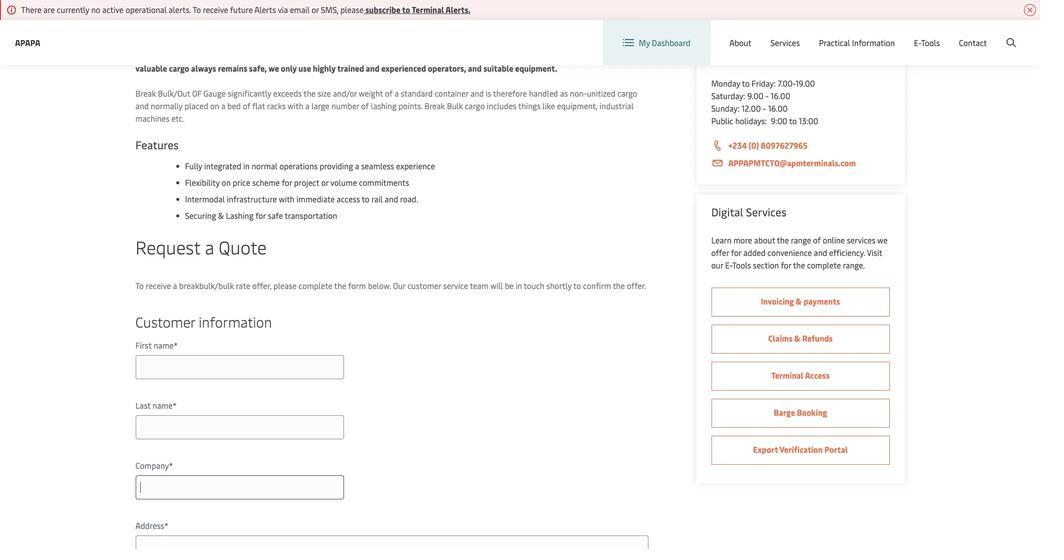 Task type: vqa. For each thing, say whether or not it's contained in the screenshot.
trained
yes



Task type: locate. For each thing, give the bounding box(es) containing it.
or
[[312, 4, 319, 15], [516, 50, 524, 61], [321, 177, 329, 188]]

0 vertical spatial &
[[218, 210, 224, 221]]

below.
[[368, 280, 391, 291]]

a right has
[[232, 50, 236, 61]]

1 horizontal spatial gauge
[[491, 50, 514, 61]]

bed
[[228, 100, 241, 111]]

e- right our
[[726, 260, 733, 271]]

gauge up suitable
[[491, 50, 514, 61]]

container
[[435, 88, 469, 99]]

apapa link
[[15, 36, 40, 49]]

to left load
[[375, 50, 383, 61]]

2 vertical spatial cargo
[[465, 100, 485, 111]]

0 horizontal spatial to
[[136, 280, 144, 291]]

1 horizontal spatial tools
[[922, 37, 941, 48]]

0 vertical spatial in
[[243, 160, 250, 171]]

and
[[295, 50, 309, 61], [402, 50, 416, 61], [366, 63, 380, 74], [468, 63, 482, 74], [471, 88, 484, 99], [136, 100, 149, 111], [385, 193, 398, 204], [815, 247, 828, 258]]

complete left form
[[299, 280, 333, 291]]

bulk
[[549, 50, 566, 61], [447, 100, 463, 111]]

0 horizontal spatial gauge
[[203, 88, 226, 99]]

to
[[402, 4, 411, 15], [375, 50, 383, 61], [743, 78, 750, 89], [790, 115, 797, 126], [362, 193, 370, 204], [574, 280, 582, 291]]

terminal access
[[772, 370, 830, 381]]

racks
[[267, 100, 286, 111]]

1 horizontal spatial to
[[193, 4, 201, 15]]

on right placed
[[210, 100, 219, 111]]

the left the offer.
[[613, 280, 625, 291]]

cargo inside apm terminals apapa has a specialist team and equipment ready to load and unload your out-of-gauge or break bulk cargo. to ensure your valuable cargo always remains safe, we only use highly trained and experienced operators, and suitable equipment.
[[169, 63, 189, 74]]

1 vertical spatial gauge
[[203, 88, 226, 99]]

we
[[269, 63, 279, 74], [878, 235, 888, 246]]

tools down added in the top right of the page
[[733, 260, 752, 271]]

1 horizontal spatial we
[[878, 235, 888, 246]]

&
[[218, 210, 224, 221], [796, 296, 803, 307], [795, 333, 801, 344]]

0 horizontal spatial we
[[269, 63, 279, 74]]

contact
[[960, 37, 988, 48]]

0 horizontal spatial e-
[[726, 260, 733, 271]]

company
[[136, 460, 169, 471]]

a inside apm terminals apapa has a specialist team and equipment ready to load and unload your out-of-gauge or break bulk cargo. to ensure your valuable cargo always remains safe, we only use highly trained and experienced operators, and suitable equipment.
[[232, 50, 236, 61]]

last
[[136, 400, 151, 411]]

bulk inside "break bulk/out of gauge significantly exceeds the size and/or weight of a standard container and is therefore handled as non-unitized cargo and normally placed on a bed of flat racks with a large number of lashing points. break bulk cargo includes things like equipment, industrial machines etc."
[[447, 100, 463, 111]]

16.00 down 7.00-
[[771, 90, 791, 101]]

1 horizontal spatial or
[[321, 177, 329, 188]]

customer for customer service
[[712, 52, 759, 67]]

/
[[962, 29, 965, 40]]

1 horizontal spatial terminal
[[772, 370, 804, 381]]

the left form
[[335, 280, 347, 291]]

2 horizontal spatial or
[[516, 50, 524, 61]]

and up machines
[[136, 100, 149, 111]]

1 your from the left
[[445, 50, 462, 61]]

active
[[102, 4, 124, 15]]

your down my
[[629, 50, 645, 61]]

efficiency.
[[830, 247, 866, 258]]

0 horizontal spatial in
[[243, 160, 250, 171]]

0 horizontal spatial on
[[210, 100, 219, 111]]

breakbulk/bulk
[[179, 280, 234, 291]]

we left only at top
[[269, 63, 279, 74]]

a left bed
[[221, 100, 226, 111]]

1 horizontal spatial apapa
[[192, 50, 215, 61]]

features
[[136, 137, 179, 152]]

practical information
[[820, 37, 896, 48]]

safe,
[[249, 63, 267, 74]]

receive left future
[[203, 4, 228, 15]]

0 horizontal spatial receive
[[146, 280, 171, 291]]

therefore
[[494, 88, 527, 99]]

to receive a breakbulk/bulk rate offer, please complete the form below. our customer service team will be in touch shortly to confirm the offer.
[[136, 280, 647, 291]]

for down more
[[732, 247, 742, 258]]

sunday:
[[712, 103, 740, 114]]

0 vertical spatial tools
[[922, 37, 941, 48]]

& for claims
[[795, 333, 801, 344]]

customer down about
[[712, 52, 759, 67]]

digital services
[[712, 204, 787, 220]]

0 vertical spatial apapa
[[15, 37, 40, 48]]

valuable
[[136, 63, 167, 74]]

to right shortly
[[574, 280, 582, 291]]

customer information
[[136, 312, 272, 331]]

complete down 'efficiency.'
[[808, 260, 842, 271]]

rail
[[372, 193, 383, 204]]

the down convenience
[[794, 260, 806, 271]]

1 horizontal spatial customer
[[712, 52, 759, 67]]

customer up first name
[[136, 312, 195, 331]]

e- left the login
[[915, 37, 922, 48]]

first name
[[136, 340, 174, 351]]

0 vertical spatial with
[[288, 100, 304, 111]]

1 vertical spatial name
[[153, 400, 173, 411]]

1 vertical spatial on
[[222, 177, 231, 188]]

includes
[[487, 100, 517, 111]]

0 horizontal spatial cargo
[[169, 63, 189, 74]]

1 horizontal spatial team
[[470, 280, 489, 291]]

flexibility on price scheme for project or volume commitments
[[185, 177, 409, 188]]

with down flexibility on price scheme for project or volume commitments
[[279, 193, 295, 204]]

export
[[754, 444, 779, 455]]

2 vertical spatial to
[[136, 280, 144, 291]]

1 vertical spatial apapa
[[192, 50, 215, 61]]

name right last
[[153, 400, 173, 411]]

exceeds
[[273, 88, 302, 99]]

etc.
[[172, 113, 185, 124]]

1 horizontal spatial receive
[[203, 4, 228, 15]]

2 horizontal spatial cargo
[[618, 88, 638, 99]]

close alert image
[[1025, 4, 1037, 16]]

0 vertical spatial to
[[193, 4, 201, 15]]

as
[[560, 88, 568, 99]]

apapa inside apm terminals apapa has a specialist team and equipment ready to load and unload your out-of-gauge or break bulk cargo. to ensure your valuable cargo always remains safe, we only use highly trained and experienced operators, and suitable equipment.
[[192, 50, 215, 61]]

to right subscribe
[[402, 4, 411, 15]]

0 vertical spatial on
[[210, 100, 219, 111]]

0 vertical spatial 16.00
[[771, 90, 791, 101]]

1 vertical spatial we
[[878, 235, 888, 246]]

1 horizontal spatial e-
[[915, 37, 922, 48]]

break down "container"
[[425, 100, 445, 111]]

bulk down "container"
[[447, 100, 463, 111]]

volume
[[331, 177, 357, 188]]

more
[[734, 235, 753, 246]]

1 horizontal spatial bulk
[[549, 50, 566, 61]]

and left "is" at the top left
[[471, 88, 484, 99]]

sms,
[[321, 4, 339, 15]]

future
[[230, 4, 253, 15]]

or right project
[[321, 177, 329, 188]]

load
[[384, 50, 401, 61]]

team left will at the bottom of the page
[[470, 280, 489, 291]]

terminal left access
[[772, 370, 804, 381]]

0 horizontal spatial bulk
[[447, 100, 463, 111]]

team
[[274, 50, 293, 61], [470, 280, 489, 291]]

a up lashing
[[395, 88, 399, 99]]

1 vertical spatial or
[[516, 50, 524, 61]]

the left size
[[304, 88, 316, 99]]

or left sms,
[[312, 4, 319, 15]]

about
[[730, 37, 752, 48]]

break up equipment. at the top of the page
[[525, 50, 547, 61]]

a
[[232, 50, 236, 61], [395, 88, 399, 99], [221, 100, 226, 111], [306, 100, 310, 111], [355, 160, 359, 171], [205, 235, 214, 259], [173, 280, 177, 291]]

0 vertical spatial cargo
[[169, 63, 189, 74]]

1 vertical spatial to
[[592, 50, 600, 61]]

& right claims
[[795, 333, 801, 344]]

and up experienced
[[402, 50, 416, 61]]

of up lashing
[[385, 88, 393, 99]]

apapa down 'there'
[[15, 37, 40, 48]]

to inside apm terminals apapa has a specialist team and equipment ready to load and unload your out-of-gauge or break bulk cargo. to ensure your valuable cargo always remains safe, we only use highly trained and experienced operators, and suitable equipment.
[[592, 50, 600, 61]]

to left rail
[[362, 193, 370, 204]]

1 horizontal spatial break
[[425, 100, 445, 111]]

Company text field
[[136, 476, 344, 500]]

of down weight
[[362, 100, 369, 111]]

1 vertical spatial e-
[[726, 260, 733, 271]]

in right be
[[516, 280, 522, 291]]

providing
[[320, 160, 353, 171]]

unitized
[[587, 88, 616, 99]]

terminal access link
[[712, 362, 890, 391]]

we inside learn more about the range of online services we offer for added convenience and efficiency. visit our e-tools section for the complete range.
[[878, 235, 888, 246]]

1 horizontal spatial complete
[[808, 260, 842, 271]]

1 horizontal spatial please
[[341, 4, 364, 15]]

flat
[[253, 100, 265, 111]]

we up visit
[[878, 235, 888, 246]]

gauge inside apm terminals apapa has a specialist team and equipment ready to load and unload your out-of-gauge or break bulk cargo. to ensure your valuable cargo always remains safe, we only use highly trained and experienced operators, and suitable equipment.
[[491, 50, 514, 61]]

there are currently no active operational alerts. to receive future alerts via email or sms, please subscribe to terminal alerts.
[[21, 4, 471, 15]]

menu
[[873, 29, 893, 40]]

- right 9.00
[[766, 90, 769, 101]]

0 vertical spatial bulk
[[549, 50, 566, 61]]

0 horizontal spatial complete
[[299, 280, 333, 291]]

0 horizontal spatial customer
[[136, 312, 195, 331]]

a left large on the left of page
[[306, 100, 310, 111]]

out-
[[463, 50, 480, 61]]

break up normally
[[136, 88, 156, 99]]

0 horizontal spatial your
[[445, 50, 462, 61]]

with down exceeds
[[288, 100, 304, 111]]

0 horizontal spatial team
[[274, 50, 293, 61]]

2 vertical spatial &
[[795, 333, 801, 344]]

1 vertical spatial break
[[136, 88, 156, 99]]

highly
[[313, 63, 336, 74]]

9.00
[[748, 90, 764, 101]]

break inside apm terminals apapa has a specialist team and equipment ready to load and unload your out-of-gauge or break bulk cargo. to ensure your valuable cargo always remains safe, we only use highly trained and experienced operators, and suitable equipment.
[[525, 50, 547, 61]]

1 horizontal spatial your
[[629, 50, 645, 61]]

service
[[444, 280, 469, 291]]

to right the cargo.
[[592, 50, 600, 61]]

your up operators,
[[445, 50, 462, 61]]

location
[[785, 29, 816, 40]]

to down request
[[136, 280, 144, 291]]

& for invoicing
[[796, 296, 803, 307]]

0 vertical spatial receive
[[203, 4, 228, 15]]

1 vertical spatial terminal
[[772, 370, 804, 381]]

1 vertical spatial bulk
[[447, 100, 463, 111]]

1 vertical spatial &
[[796, 296, 803, 307]]

0 horizontal spatial apapa
[[15, 37, 40, 48]]

confirm
[[583, 280, 612, 291]]

gauge right of
[[203, 88, 226, 99]]

0 vertical spatial e-
[[915, 37, 922, 48]]

login / create account
[[941, 29, 1022, 40]]

global menu
[[848, 29, 893, 40]]

terminal left alerts. at the top left
[[412, 4, 444, 15]]

1 vertical spatial in
[[516, 280, 522, 291]]

1 vertical spatial services
[[747, 204, 787, 220]]

1 vertical spatial tools
[[733, 260, 752, 271]]

team up only at top
[[274, 50, 293, 61]]

0 vertical spatial customer
[[712, 52, 759, 67]]

the
[[304, 88, 316, 99], [778, 235, 790, 246], [794, 260, 806, 271], [335, 280, 347, 291], [613, 280, 625, 291]]

alerts.
[[446, 4, 471, 15]]

tools left the login
[[922, 37, 941, 48]]

normal
[[252, 160, 278, 171]]

cargo down 'terminals'
[[169, 63, 189, 74]]

please right offer,
[[274, 280, 297, 291]]

or up equipment. at the top of the page
[[516, 50, 524, 61]]

0 vertical spatial terminal
[[412, 4, 444, 15]]

portal
[[825, 444, 849, 455]]

equipment,
[[557, 100, 598, 111]]

2 horizontal spatial break
[[525, 50, 547, 61]]

1 vertical spatial customer
[[136, 312, 195, 331]]

name for last name
[[153, 400, 173, 411]]

price
[[233, 177, 250, 188]]

receive down request
[[146, 280, 171, 291]]

on left the price
[[222, 177, 231, 188]]

monday to friday: 7.00-19.00 saturday: 9.00 - 16.00 sunday: 12.00 - 16.00 public holidays:  9:00 to 13:00
[[712, 78, 819, 126]]

global menu button
[[826, 20, 903, 50]]

0 vertical spatial or
[[312, 4, 319, 15]]

for left safe
[[256, 210, 266, 221]]

cargo up industrial at the right of the page
[[618, 88, 638, 99]]

ensure
[[602, 50, 627, 61]]

public
[[712, 115, 734, 126]]

1 horizontal spatial on
[[222, 177, 231, 188]]

- right 12.00
[[764, 103, 767, 114]]

currently
[[57, 4, 89, 15]]

0 horizontal spatial please
[[274, 280, 297, 291]]

16.00 up 9:00
[[769, 103, 788, 114]]

cargo down "container"
[[465, 100, 485, 111]]

0 vertical spatial gauge
[[491, 50, 514, 61]]

0 vertical spatial team
[[274, 50, 293, 61]]

in up the price
[[243, 160, 250, 171]]

name right the first
[[154, 340, 174, 351]]

please right sms,
[[341, 4, 364, 15]]

0 vertical spatial we
[[269, 63, 279, 74]]

e-tools
[[915, 37, 941, 48]]

Address text field
[[136, 536, 649, 549]]

of right range
[[814, 235, 822, 246]]

on inside "break bulk/out of gauge significantly exceeds the size and/or weight of a standard container and is therefore handled as non-unitized cargo and normally placed on a bed of flat racks with a large number of lashing points. break bulk cargo includes things like equipment, industrial machines etc."
[[210, 100, 219, 111]]

0 horizontal spatial terminal
[[412, 4, 444, 15]]

safe
[[268, 210, 283, 221]]

2 horizontal spatial to
[[592, 50, 600, 61]]

of inside learn more about the range of online services we offer for added convenience and efficiency. visit our e-tools section for the complete range.
[[814, 235, 822, 246]]

Last name text field
[[136, 415, 344, 440]]

& right invoicing
[[796, 296, 803, 307]]

of
[[385, 88, 393, 99], [243, 100, 251, 111], [362, 100, 369, 111], [814, 235, 822, 246]]

bulk left the cargo.
[[549, 50, 566, 61]]

terminal
[[412, 4, 444, 15], [772, 370, 804, 381]]

and down online
[[815, 247, 828, 258]]

please
[[341, 4, 364, 15], [274, 280, 297, 291]]

1 vertical spatial cargo
[[618, 88, 638, 99]]

1 horizontal spatial in
[[516, 280, 522, 291]]

project
[[294, 177, 320, 188]]

0 vertical spatial complete
[[808, 260, 842, 271]]

form
[[349, 280, 366, 291]]

to right alerts.
[[193, 4, 201, 15]]

to inside apm terminals apapa has a specialist team and equipment ready to load and unload your out-of-gauge or break bulk cargo. to ensure your valuable cargo always remains safe, we only use highly trained and experienced operators, and suitable equipment.
[[375, 50, 383, 61]]

switch
[[759, 29, 783, 40]]

apapa up always
[[192, 50, 215, 61]]

1 vertical spatial team
[[470, 280, 489, 291]]

-
[[766, 90, 769, 101], [764, 103, 767, 114]]

tools inside popup button
[[922, 37, 941, 48]]

& left lashing
[[218, 210, 224, 221]]

with
[[288, 100, 304, 111], [279, 193, 295, 204]]

0 horizontal spatial tools
[[733, 260, 752, 271]]

0 vertical spatial name
[[154, 340, 174, 351]]

name for first name
[[154, 340, 174, 351]]

1 vertical spatial complete
[[299, 280, 333, 291]]

0 horizontal spatial break
[[136, 88, 156, 99]]

and right rail
[[385, 193, 398, 204]]

suitable
[[484, 63, 514, 74]]

our
[[393, 280, 406, 291]]

0 vertical spatial break
[[525, 50, 547, 61]]

practical information button
[[820, 20, 896, 65]]

2 vertical spatial or
[[321, 177, 329, 188]]



Task type: describe. For each thing, give the bounding box(es) containing it.
of left flat
[[243, 100, 251, 111]]

+234 (0) 8097627965
[[729, 140, 808, 151]]

export verification portal link
[[712, 436, 890, 465]]

invoicing & payments
[[761, 296, 841, 307]]

e- inside learn more about the range of online services we offer for added convenience and efficiency. visit our e-tools section for the complete range.
[[726, 260, 733, 271]]

or inside apm terminals apapa has a specialist team and equipment ready to load and unload your out-of-gauge or break bulk cargo. to ensure your valuable cargo always remains safe, we only use highly trained and experienced operators, and suitable equipment.
[[516, 50, 524, 61]]

no
[[91, 4, 100, 15]]

experience
[[396, 160, 435, 171]]

1 vertical spatial receive
[[146, 280, 171, 291]]

the inside "break bulk/out of gauge significantly exceeds the size and/or weight of a standard container and is therefore handled as non-unitized cargo and normally placed on a bed of flat racks with a large number of lashing points. break bulk cargo includes things like equipment, industrial machines etc."
[[304, 88, 316, 99]]

to right 9:00
[[790, 115, 797, 126]]

range.
[[844, 260, 866, 271]]

experienced
[[382, 63, 426, 74]]

normally
[[151, 100, 183, 111]]

offer,
[[252, 280, 272, 291]]

tools inside learn more about the range of online services we offer for added convenience and efficiency. visit our e-tools section for the complete range.
[[733, 260, 752, 271]]

payments
[[804, 296, 841, 307]]

of-
[[480, 50, 491, 61]]

commitments
[[359, 177, 409, 188]]

of
[[192, 88, 201, 99]]

team inside apm terminals apapa has a specialist team and equipment ready to load and unload your out-of-gauge or break bulk cargo. to ensure your valuable cargo always remains safe, we only use highly trained and experienced operators, and suitable equipment.
[[274, 50, 293, 61]]

0 vertical spatial -
[[766, 90, 769, 101]]

2 vertical spatial break
[[425, 100, 445, 111]]

my
[[639, 37, 650, 48]]

service
[[762, 52, 797, 67]]

our
[[712, 260, 724, 271]]

saturday:
[[712, 90, 746, 101]]

e- inside popup button
[[915, 37, 922, 48]]

bulk inside apm terminals apapa has a specialist team and equipment ready to load and unload your out-of-gauge or break bulk cargo. to ensure your valuable cargo always remains safe, we only use highly trained and experienced operators, and suitable equipment.
[[549, 50, 566, 61]]

significantly
[[228, 88, 271, 99]]

rate
[[236, 280, 250, 291]]

lashing
[[226, 210, 254, 221]]

will
[[491, 280, 503, 291]]

invoicing & payments link
[[712, 288, 890, 317]]

online
[[823, 235, 846, 246]]

friday:
[[752, 78, 776, 89]]

and up use
[[295, 50, 309, 61]]

0 horizontal spatial or
[[312, 4, 319, 15]]

7.00-
[[778, 78, 796, 89]]

0 vertical spatial please
[[341, 4, 364, 15]]

12.00
[[742, 103, 762, 114]]

range
[[792, 235, 812, 246]]

monday
[[712, 78, 741, 89]]

learn more about the range of online services we offer for added convenience and efficiency. visit our e-tools section for the complete range.
[[712, 235, 888, 271]]

added
[[744, 247, 766, 258]]

for down convenience
[[782, 260, 792, 271]]

the up convenience
[[778, 235, 790, 246]]

industrial
[[600, 100, 634, 111]]

a left seamless
[[355, 160, 359, 171]]

are
[[43, 4, 55, 15]]

login / create account link
[[922, 20, 1022, 50]]

booking
[[798, 407, 828, 418]]

1 horizontal spatial cargo
[[465, 100, 485, 111]]

information
[[199, 312, 272, 331]]

1 vertical spatial with
[[279, 193, 295, 204]]

and down out- on the top left of page
[[468, 63, 482, 74]]

claims & refunds
[[769, 333, 833, 344]]

subscribe
[[366, 4, 401, 15]]

1 vertical spatial please
[[274, 280, 297, 291]]

appapmtcto@apmterminals.com
[[729, 157, 857, 168]]

19.00
[[796, 78, 816, 89]]

refunds
[[803, 333, 833, 344]]

services button
[[771, 20, 801, 65]]

first
[[136, 340, 152, 351]]

number
[[332, 100, 360, 111]]

complete inside learn more about the range of online services we offer for added convenience and efficiency. visit our e-tools section for the complete range.
[[808, 260, 842, 271]]

integrated
[[204, 160, 241, 171]]

request a quote
[[136, 235, 267, 259]]

and down ready in the left top of the page
[[366, 63, 380, 74]]

scheme
[[252, 177, 280, 188]]

export verification portal
[[754, 444, 849, 455]]

2 your from the left
[[629, 50, 645, 61]]

9:00
[[771, 115, 788, 126]]

handled
[[529, 88, 559, 99]]

& for securing
[[218, 210, 224, 221]]

address
[[136, 520, 164, 531]]

alerts.
[[169, 4, 191, 15]]

visit
[[868, 247, 883, 258]]

1 vertical spatial -
[[764, 103, 767, 114]]

gauge inside "break bulk/out of gauge significantly exceeds the size and/or weight of a standard container and is therefore handled as non-unitized cargo and normally placed on a bed of flat racks with a large number of lashing points. break bulk cargo includes things like equipment, industrial machines etc."
[[203, 88, 226, 99]]

has
[[217, 50, 230, 61]]

customer for customer information
[[136, 312, 195, 331]]

+234
[[729, 140, 747, 151]]

for left project
[[282, 177, 292, 188]]

request
[[136, 235, 201, 259]]

First name text field
[[136, 355, 344, 379]]

fully integrated in normal operations providing a seamless experience
[[185, 160, 435, 171]]

switch location button
[[743, 29, 816, 40]]

8097627965
[[761, 140, 808, 151]]

with inside "break bulk/out of gauge significantly exceeds the size and/or weight of a standard container and is therefore handled as non-unitized cargo and normally placed on a bed of flat racks with a large number of lashing points. break bulk cargo includes things like equipment, industrial machines etc."
[[288, 100, 304, 111]]

invoicing
[[761, 296, 795, 307]]

verification
[[780, 444, 823, 455]]

a left breakbulk/bulk
[[173, 280, 177, 291]]

0 vertical spatial services
[[771, 37, 801, 48]]

learn
[[712, 235, 732, 246]]

specialist
[[238, 50, 273, 61]]

ready
[[352, 50, 373, 61]]

+234 (0) 8097627965 link
[[712, 139, 890, 152]]

bulk/out
[[158, 88, 190, 99]]

1 vertical spatial 16.00
[[769, 103, 788, 114]]

to up 9.00
[[743, 78, 750, 89]]

and inside learn more about the range of online services we offer for added convenience and efficiency. visit our e-tools section for the complete range.
[[815, 247, 828, 258]]

claims & refunds link
[[712, 325, 890, 354]]

be
[[505, 280, 514, 291]]

fully
[[185, 160, 202, 171]]

immediate
[[297, 193, 335, 204]]

like
[[543, 100, 556, 111]]

we inside apm terminals apapa has a specialist team and equipment ready to load and unload your out-of-gauge or break bulk cargo. to ensure your valuable cargo always remains safe, we only use highly trained and experienced operators, and suitable equipment.
[[269, 63, 279, 74]]

trained
[[337, 63, 364, 74]]

dashboard
[[652, 37, 691, 48]]

information
[[853, 37, 896, 48]]

weight
[[359, 88, 383, 99]]

remains
[[218, 63, 247, 74]]

offer
[[712, 247, 730, 258]]

login
[[941, 29, 960, 40]]

cargo.
[[567, 50, 590, 61]]

a down securing
[[205, 235, 214, 259]]

last name
[[136, 400, 173, 411]]

about button
[[730, 20, 752, 65]]



